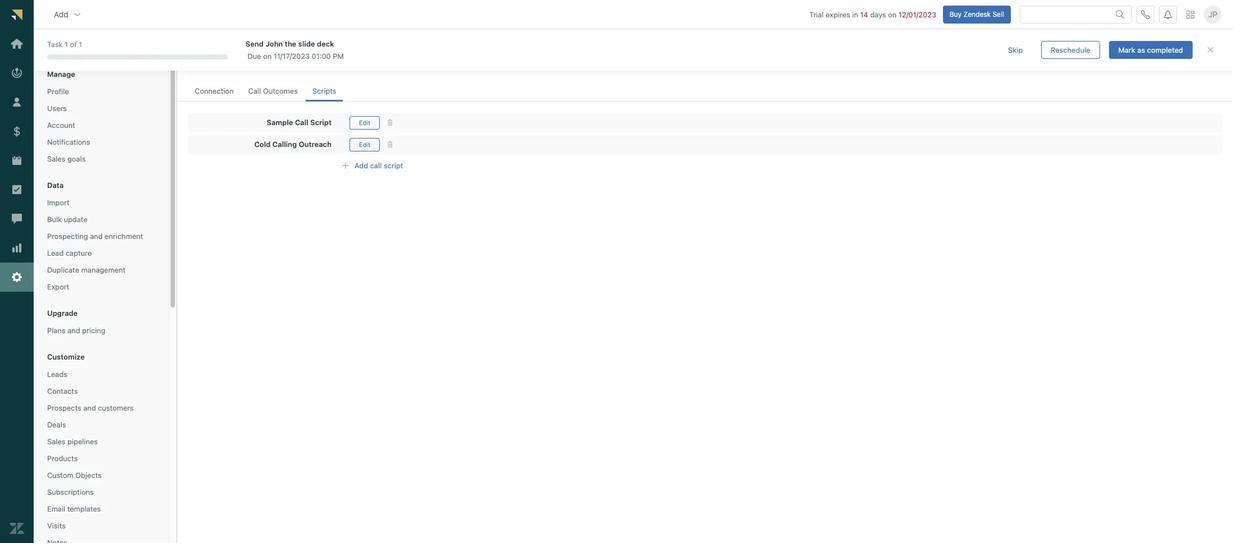 Task type: vqa. For each thing, say whether or not it's contained in the screenshot.
Sales goals link
yes



Task type: locate. For each thing, give the bounding box(es) containing it.
directly
[[286, 61, 312, 70]]

leads
[[47, 370, 67, 379]]

11/17/2023
[[274, 52, 310, 61]]

calling
[[273, 140, 297, 149]]

send john the slide deck link
[[246, 39, 979, 49]]

pricing
[[82, 326, 106, 335]]

0 vertical spatial edit
[[359, 119, 371, 126]]

on right the days
[[889, 10, 897, 19]]

sales for sales pipelines
[[47, 437, 65, 446]]

add left call
[[355, 161, 368, 170]]

enrichment
[[105, 232, 143, 241]]

1
[[65, 40, 68, 49], [79, 40, 82, 49]]

pm
[[333, 52, 344, 61]]

sample call script
[[267, 118, 332, 127]]

of
[[70, 40, 77, 49]]

on up contacts
[[263, 52, 272, 61]]

sell
[[993, 10, 1005, 18]]

1 horizontal spatial add
[[355, 161, 368, 170]]

2 vertical spatial call
[[295, 118, 309, 127]]

as
[[1138, 45, 1146, 54]]

0 vertical spatial trash image
[[387, 120, 393, 126]]

2 trash image from the top
[[387, 141, 393, 148]]

mark as completed button
[[1109, 41, 1193, 59]]

connection
[[195, 86, 234, 95]]

and for text
[[223, 42, 245, 57]]

send
[[246, 39, 264, 48]]

add call script
[[355, 161, 403, 170]]

add button
[[45, 3, 91, 26]]

on
[[889, 10, 897, 19], [263, 52, 272, 61]]

visits link
[[43, 519, 159, 533]]

calls image
[[1142, 10, 1151, 19]]

voice and text call your leads and contacts directly from sell. learn about
[[188, 42, 390, 70]]

sales down deals
[[47, 437, 65, 446]]

1 edit from the top
[[359, 119, 371, 126]]

call left your
[[188, 61, 201, 70]]

visits
[[47, 521, 66, 530]]

templates
[[67, 505, 101, 514]]

about
[[369, 61, 388, 70]]

1 vertical spatial sales
[[47, 437, 65, 446]]

mark
[[1119, 45, 1136, 54]]

and
[[223, 42, 245, 57], [240, 61, 253, 70], [90, 232, 103, 241], [68, 326, 80, 335], [83, 404, 96, 413]]

1 horizontal spatial on
[[889, 10, 897, 19]]

and right plans
[[68, 326, 80, 335]]

sales pipelines link
[[43, 434, 159, 449]]

0 horizontal spatial 1
[[65, 40, 68, 49]]

plans
[[47, 326, 66, 335]]

add call script button
[[332, 157, 413, 175]]

trash image
[[387, 120, 393, 126], [387, 141, 393, 148]]

trial
[[810, 10, 824, 19]]

sales for sales goals
[[47, 154, 65, 163]]

0 horizontal spatial on
[[263, 52, 272, 61]]

1 left "of"
[[65, 40, 68, 49]]

edit for outreach
[[359, 141, 371, 148]]

1 trash image from the top
[[387, 120, 393, 126]]

0 vertical spatial call
[[188, 61, 201, 70]]

None field
[[63, 42, 152, 52]]

1 vertical spatial add
[[355, 161, 368, 170]]

scripts
[[313, 86, 336, 95]]

sales pipelines
[[47, 437, 98, 446]]

duplicate
[[47, 265, 79, 274]]

export link
[[43, 280, 159, 294]]

custom objects
[[47, 471, 102, 480]]

and down bulk update link
[[90, 232, 103, 241]]

and for customers
[[83, 404, 96, 413]]

leads
[[220, 61, 238, 70]]

lead capture link
[[43, 246, 159, 261]]

and up leads
[[223, 42, 245, 57]]

trial expires in 14 days on 12/01/2023
[[810, 10, 937, 19]]

1 vertical spatial on
[[263, 52, 272, 61]]

call left 'outcomes'
[[248, 86, 261, 95]]

1 right "of"
[[79, 40, 82, 49]]

0 horizontal spatial add
[[54, 9, 68, 19]]

in
[[853, 10, 859, 19]]

zendesk products image
[[1187, 10, 1195, 18]]

on inside send john the slide deck due on 11/17/2023 01:00 pm
[[263, 52, 272, 61]]

sales left goals
[[47, 154, 65, 163]]

update
[[64, 215, 88, 224]]

deck
[[317, 39, 334, 48]]

0 horizontal spatial call
[[188, 61, 201, 70]]

prospecting
[[47, 232, 88, 241]]

call
[[188, 61, 201, 70], [248, 86, 261, 95], [295, 118, 309, 127]]

plans and pricing link
[[43, 323, 159, 338]]

bulk update link
[[43, 212, 159, 227]]

connection link
[[188, 81, 240, 102]]

call left script
[[295, 118, 309, 127]]

2 edit from the top
[[359, 141, 371, 148]]

edit
[[359, 119, 371, 126], [359, 141, 371, 148]]

edit for script
[[359, 119, 371, 126]]

completed
[[1148, 45, 1184, 54]]

1 horizontal spatial call
[[248, 86, 261, 95]]

2 sales from the top
[[47, 437, 65, 446]]

email templates
[[47, 505, 101, 514]]

script
[[384, 161, 403, 170]]

prospects and customers
[[47, 404, 134, 413]]

import
[[47, 198, 69, 207]]

prospecting and enrichment link
[[43, 229, 159, 244]]

management
[[81, 265, 126, 274]]

mark as completed
[[1119, 45, 1184, 54]]

0 vertical spatial sales
[[47, 154, 65, 163]]

1 horizontal spatial 1
[[79, 40, 82, 49]]

bulk update
[[47, 215, 88, 224]]

1 sales from the top
[[47, 154, 65, 163]]

2 edit button from the top
[[350, 138, 380, 151]]

reschedule
[[1051, 45, 1091, 54]]

leads link
[[43, 367, 159, 382]]

0 vertical spatial add
[[54, 9, 68, 19]]

zendesk
[[964, 10, 991, 18]]

trash image for script
[[387, 120, 393, 126]]

custom objects link
[[43, 468, 159, 483]]

expires
[[826, 10, 851, 19]]

goals
[[67, 154, 86, 163]]

profile
[[47, 87, 69, 96]]

edit button for sample call script
[[350, 116, 380, 129]]

0 vertical spatial edit button
[[350, 116, 380, 129]]

from
[[314, 61, 329, 70]]

sales
[[47, 154, 65, 163], [47, 437, 65, 446]]

2 horizontal spatial call
[[295, 118, 309, 127]]

sample
[[267, 118, 293, 127]]

call outcomes link
[[242, 81, 305, 102]]

duplicate management link
[[43, 263, 159, 277]]

add left chevron down icon
[[54, 9, 68, 19]]

script
[[310, 118, 332, 127]]

email templates link
[[43, 502, 159, 516]]

1 vertical spatial edit button
[[350, 138, 380, 151]]

buy zendesk sell button
[[943, 5, 1011, 23]]

1 edit button from the top
[[350, 116, 380, 129]]

scripts link
[[306, 81, 343, 102]]

1 vertical spatial edit
[[359, 141, 371, 148]]

and down contacts link
[[83, 404, 96, 413]]

1 vertical spatial call
[[248, 86, 261, 95]]

1 vertical spatial trash image
[[387, 141, 393, 148]]



Task type: describe. For each thing, give the bounding box(es) containing it.
export
[[47, 282, 69, 291]]

jp
[[1209, 9, 1218, 19]]

outreach
[[299, 140, 332, 149]]

account
[[47, 121, 75, 130]]

14
[[861, 10, 869, 19]]

pipelines
[[67, 437, 98, 446]]

edit button for cold calling outreach
[[350, 138, 380, 151]]

notifications
[[47, 138, 90, 146]]

contacts
[[47, 387, 78, 396]]

days
[[871, 10, 887, 19]]

01:00
[[312, 52, 331, 61]]

bulk
[[47, 215, 62, 224]]

your
[[203, 61, 218, 70]]

add image
[[341, 161, 350, 170]]

capture
[[66, 249, 92, 258]]

trash image for outreach
[[387, 141, 393, 148]]

manage
[[47, 70, 75, 79]]

buy zendesk sell
[[950, 10, 1005, 18]]

2 1 from the left
[[79, 40, 82, 49]]

prospects and customers link
[[43, 401, 159, 415]]

account link
[[43, 118, 159, 133]]

products
[[47, 454, 78, 463]]

sales goals
[[47, 154, 86, 163]]

1 1 from the left
[[65, 40, 68, 49]]

outcomes
[[263, 86, 298, 95]]

objects
[[75, 471, 102, 480]]

0 vertical spatial on
[[889, 10, 897, 19]]

and for enrichment
[[90, 232, 103, 241]]

send john the slide deck due on 11/17/2023 01:00 pm
[[246, 39, 344, 61]]

users
[[47, 104, 67, 113]]

add for add call script
[[355, 161, 368, 170]]

call inside voice and text call your leads and contacts directly from sell. learn about
[[188, 61, 201, 70]]

search image
[[1116, 10, 1125, 19]]

and for pricing
[[68, 326, 80, 335]]

learn
[[348, 61, 367, 70]]

profile link
[[43, 84, 159, 99]]

contacts
[[255, 61, 284, 70]]

reschedule button
[[1042, 41, 1100, 59]]

cancel image
[[1207, 45, 1216, 54]]

subscriptions link
[[43, 485, 159, 500]]

contacts link
[[43, 384, 159, 399]]

products link
[[43, 451, 159, 466]]

upgrade
[[47, 309, 78, 318]]

chevron down image
[[73, 10, 82, 19]]

notifications link
[[43, 135, 159, 149]]

sell.
[[331, 61, 346, 70]]

prospecting and enrichment
[[47, 232, 143, 241]]

skip button
[[999, 41, 1033, 59]]

jp button
[[1205, 5, 1222, 23]]

custom
[[47, 471, 73, 480]]

customers
[[98, 404, 134, 413]]

slide
[[298, 39, 315, 48]]

add for add
[[54, 9, 68, 19]]

lead capture
[[47, 249, 92, 258]]

email
[[47, 505, 65, 514]]

customize
[[47, 353, 85, 362]]

plans and pricing
[[47, 326, 106, 335]]

12/01/2023
[[899, 10, 937, 19]]

call outcomes
[[248, 86, 298, 95]]

due
[[248, 52, 261, 61]]

deals link
[[43, 418, 159, 432]]

call
[[370, 161, 382, 170]]

task 1 of 1
[[47, 40, 82, 49]]

bell image
[[1164, 10, 1173, 19]]

subscriptions
[[47, 488, 94, 497]]

deals
[[47, 420, 66, 429]]

and down "due"
[[240, 61, 253, 70]]

zendesk image
[[10, 521, 24, 536]]

duplicate management
[[47, 265, 126, 274]]

skip
[[1009, 45, 1023, 54]]

cold
[[254, 140, 271, 149]]

sales goals link
[[43, 152, 159, 166]]



